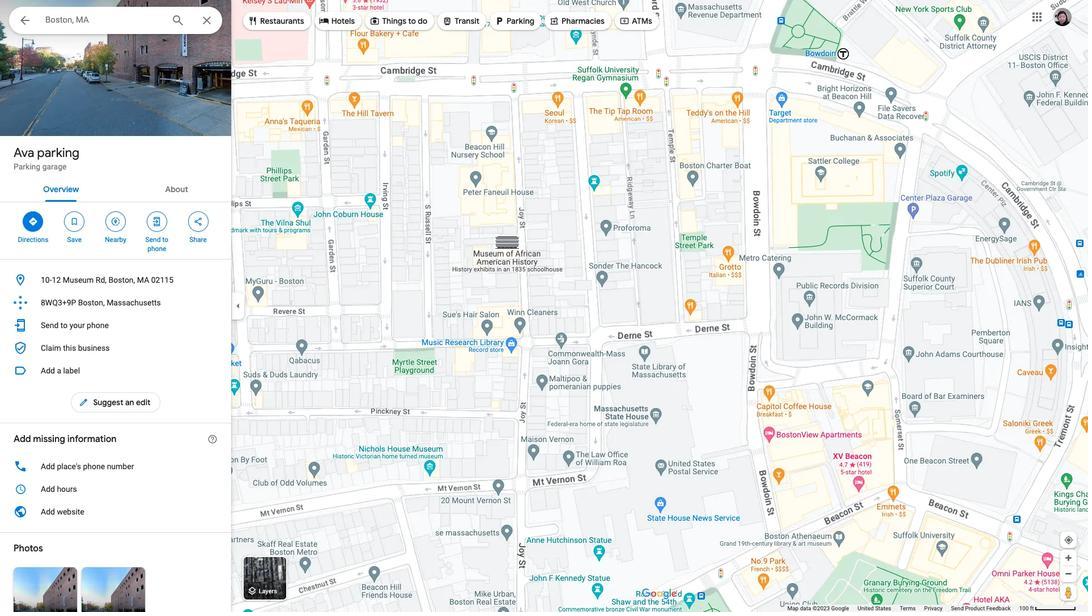 Task type: locate. For each thing, give the bounding box(es) containing it.
phone for to
[[148, 245, 166, 253]]

to inside send to phone
[[162, 236, 168, 244]]

send up the claim
[[41, 321, 59, 330]]

zoom out image
[[1065, 570, 1074, 579]]


[[248, 14, 258, 27]]

add for add place's phone number
[[41, 462, 55, 471]]

1 horizontal spatial parking
[[507, 16, 535, 26]]

privacy
[[925, 606, 943, 612]]

ava
[[14, 145, 34, 161]]

add hours button
[[0, 478, 231, 501]]

add a label
[[41, 366, 80, 375]]

museum
[[63, 276, 94, 285]]

save
[[67, 236, 82, 244]]

tab list inside google maps element
[[0, 175, 231, 202]]

1 vertical spatial send
[[41, 321, 59, 330]]

add left the hours
[[41, 485, 55, 494]]

2 horizontal spatial to
[[409, 16, 416, 26]]

phone inside send to phone
[[148, 245, 166, 253]]

product
[[966, 606, 986, 612]]

to left do
[[409, 16, 416, 26]]


[[28, 216, 38, 228]]

0 vertical spatial send
[[146, 236, 161, 244]]

 restaurants
[[248, 14, 304, 27]]

None field
[[45, 13, 162, 27]]

0 vertical spatial phone
[[148, 245, 166, 253]]

claim this business
[[41, 344, 110, 353]]

 suggest an edit
[[78, 396, 151, 409]]

send to your phone button
[[0, 314, 231, 337]]

1 vertical spatial parking
[[14, 162, 40, 171]]

to inside  things to do
[[409, 16, 416, 26]]

to left 'share'
[[162, 236, 168, 244]]

phone
[[148, 245, 166, 253], [87, 321, 109, 330], [83, 462, 105, 471]]

website
[[57, 508, 84, 517]]

things
[[382, 16, 407, 26]]

1 vertical spatial boston,
[[78, 298, 105, 307]]

tab list containing overview
[[0, 175, 231, 202]]

0 horizontal spatial parking
[[14, 162, 40, 171]]

 transit
[[443, 14, 480, 27]]

parking down ava
[[14, 162, 40, 171]]

2 vertical spatial send
[[952, 606, 964, 612]]

add left a
[[41, 366, 55, 375]]

8wq3+9p boston, massachusetts
[[41, 298, 161, 307]]

add for add a label
[[41, 366, 55, 375]]

tab list
[[0, 175, 231, 202]]

photo of ava parking image
[[0, 0, 231, 136]]

footer inside google maps element
[[788, 605, 1020, 613]]

1 horizontal spatial to
[[162, 236, 168, 244]]

send left product
[[952, 606, 964, 612]]

boston, right the rd,
[[109, 276, 135, 285]]

2 vertical spatial phone
[[83, 462, 105, 471]]

1 horizontal spatial send
[[146, 236, 161, 244]]

states
[[876, 606, 892, 612]]

footer
[[788, 605, 1020, 613]]

send inside send to phone
[[146, 236, 161, 244]]

0 horizontal spatial send
[[41, 321, 59, 330]]

1 vertical spatial to
[[162, 236, 168, 244]]

phone down 
[[148, 245, 166, 253]]

parking right 
[[507, 16, 535, 26]]

terms button
[[901, 605, 916, 613]]

2 horizontal spatial send
[[952, 606, 964, 612]]

restaurants
[[260, 16, 304, 26]]

100 ft
[[1020, 606, 1035, 612]]

footer containing map data ©2023 google
[[788, 605, 1020, 613]]

more info image
[[208, 434, 218, 445]]

02115
[[151, 276, 174, 285]]

add left missing
[[14, 434, 31, 445]]

 search field
[[9, 7, 222, 36]]


[[550, 14, 560, 27]]

overview
[[43, 184, 79, 195]]


[[620, 14, 630, 27]]


[[69, 216, 80, 228]]

united states button
[[858, 605, 892, 613]]

information
[[67, 434, 117, 445]]

10-12 museum rd, boston, ma 02115
[[41, 276, 174, 285]]

0 horizontal spatial to
[[61, 321, 68, 330]]

to inside button
[[61, 321, 68, 330]]

add
[[41, 366, 55, 375], [14, 434, 31, 445], [41, 462, 55, 471], [41, 485, 55, 494], [41, 508, 55, 517]]

add place's phone number
[[41, 462, 134, 471]]

0 vertical spatial to
[[409, 16, 416, 26]]

to for send to phone
[[162, 236, 168, 244]]

0 vertical spatial parking
[[507, 16, 535, 26]]

phone right place's
[[83, 462, 105, 471]]

show street view coverage image
[[1061, 584, 1078, 601]]

claim this business link
[[0, 337, 231, 360]]

do
[[418, 16, 428, 26]]

 atms
[[620, 14, 653, 27]]

add left website on the bottom left of the page
[[41, 508, 55, 517]]

send down 
[[146, 236, 161, 244]]

phone right your
[[87, 321, 109, 330]]


[[18, 12, 32, 28]]

parking garage button
[[14, 161, 67, 172]]

about
[[165, 184, 188, 195]]

1 horizontal spatial boston,
[[109, 276, 135, 285]]

to
[[409, 16, 416, 26], [162, 236, 168, 244], [61, 321, 68, 330]]

boston, down the rd,
[[78, 298, 105, 307]]

add hours
[[41, 485, 77, 494]]


[[319, 14, 329, 27]]

ma
[[137, 276, 149, 285]]

2 vertical spatial to
[[61, 321, 68, 330]]

a
[[57, 366, 61, 375]]

photos
[[14, 543, 43, 555]]

an
[[125, 398, 134, 408]]

actions for ava parking region
[[0, 202, 231, 259]]

add inside button
[[41, 366, 55, 375]]

 hotels
[[319, 14, 355, 27]]

send inside information for ava parking region
[[41, 321, 59, 330]]


[[193, 216, 203, 228]]

boston,
[[109, 276, 135, 285], [78, 298, 105, 307]]

1 vertical spatial phone
[[87, 321, 109, 330]]

to left your
[[61, 321, 68, 330]]

add left place's
[[41, 462, 55, 471]]

privacy button
[[925, 605, 943, 613]]

send inside footer
[[952, 606, 964, 612]]

0 horizontal spatial boston,
[[78, 298, 105, 307]]

collapse side panel image
[[232, 300, 244, 313]]

hotels
[[332, 16, 355, 26]]

google account: michele murakami  
(michele.murakami@adept.ai) image
[[1054, 8, 1072, 26]]



Task type: vqa. For each thing, say whether or not it's contained in the screenshot.
Ave's 2940
no



Task type: describe. For each thing, give the bounding box(es) containing it.
massachusetts
[[107, 298, 161, 307]]

share
[[190, 236, 207, 244]]

missing
[[33, 434, 65, 445]]

rd,
[[96, 276, 107, 285]]

add website
[[41, 508, 84, 517]]

label
[[63, 366, 80, 375]]

nearby
[[105, 236, 126, 244]]


[[111, 216, 121, 228]]

none field inside boston, ma field
[[45, 13, 162, 27]]

zoom in image
[[1065, 554, 1074, 563]]

send product feedback button
[[952, 605, 1012, 613]]

 parking
[[495, 14, 535, 27]]

add missing information
[[14, 434, 117, 445]]

directions
[[18, 236, 48, 244]]


[[495, 14, 505, 27]]

united states
[[858, 606, 892, 612]]

add for add hours
[[41, 485, 55, 494]]

business
[[78, 344, 110, 353]]

garage
[[42, 162, 67, 171]]

add for add website
[[41, 508, 55, 517]]

10-12 museum rd, boston, ma 02115 button
[[0, 269, 231, 292]]

12
[[52, 276, 61, 285]]

add for add missing information
[[14, 434, 31, 445]]

information for ava parking region
[[0, 269, 231, 360]]

edit
[[136, 398, 151, 408]]

parking
[[37, 145, 79, 161]]

add website button
[[0, 501, 231, 523]]

ava parking main content
[[0, 0, 231, 613]]


[[443, 14, 453, 27]]

add a label button
[[0, 360, 231, 382]]

pharmacies
[[562, 16, 605, 26]]

ft
[[1031, 606, 1035, 612]]


[[370, 14, 380, 27]]

overview button
[[34, 175, 88, 202]]

suggest
[[93, 398, 123, 408]]

number
[[107, 462, 134, 471]]

google maps element
[[0, 0, 1089, 613]]

 things to do
[[370, 14, 428, 27]]

atms
[[632, 16, 653, 26]]

 pharmacies
[[550, 14, 605, 27]]

phone inside information for ava parking region
[[87, 321, 109, 330]]

this
[[63, 344, 76, 353]]

send for send product feedback
[[952, 606, 964, 612]]

parking inside ava parking parking garage
[[14, 162, 40, 171]]

©2023
[[813, 606, 830, 612]]

phone for place's
[[83, 462, 105, 471]]

google
[[832, 606, 850, 612]]

8wq3+9p
[[41, 298, 76, 307]]


[[78, 396, 89, 409]]

hours
[[57, 485, 77, 494]]

ava parking parking garage
[[14, 145, 79, 171]]

send to phone
[[146, 236, 168, 253]]

add place's phone number button
[[0, 455, 231, 478]]

8wq3+9p boston, massachusetts button
[[0, 292, 231, 314]]

data
[[801, 606, 812, 612]]

terms
[[901, 606, 916, 612]]

send for send to phone
[[146, 236, 161, 244]]


[[152, 216, 162, 228]]

layers
[[259, 588, 277, 596]]

parking inside  parking
[[507, 16, 535, 26]]

 button
[[9, 7, 41, 36]]

map data ©2023 google
[[788, 606, 850, 612]]

100
[[1020, 606, 1030, 612]]

0 vertical spatial boston,
[[109, 276, 135, 285]]

feedback
[[987, 606, 1012, 612]]

100 ft button
[[1020, 606, 1077, 612]]

about button
[[156, 175, 197, 202]]

claim
[[41, 344, 61, 353]]

transit
[[455, 16, 480, 26]]

to for send to your phone
[[61, 321, 68, 330]]

show your location image
[[1065, 535, 1075, 546]]

send product feedback
[[952, 606, 1012, 612]]

map
[[788, 606, 799, 612]]

10-
[[41, 276, 52, 285]]

Boston, MA field
[[9, 7, 222, 34]]

place's
[[57, 462, 81, 471]]

your
[[70, 321, 85, 330]]

send for send to your phone
[[41, 321, 59, 330]]

united
[[858, 606, 875, 612]]



